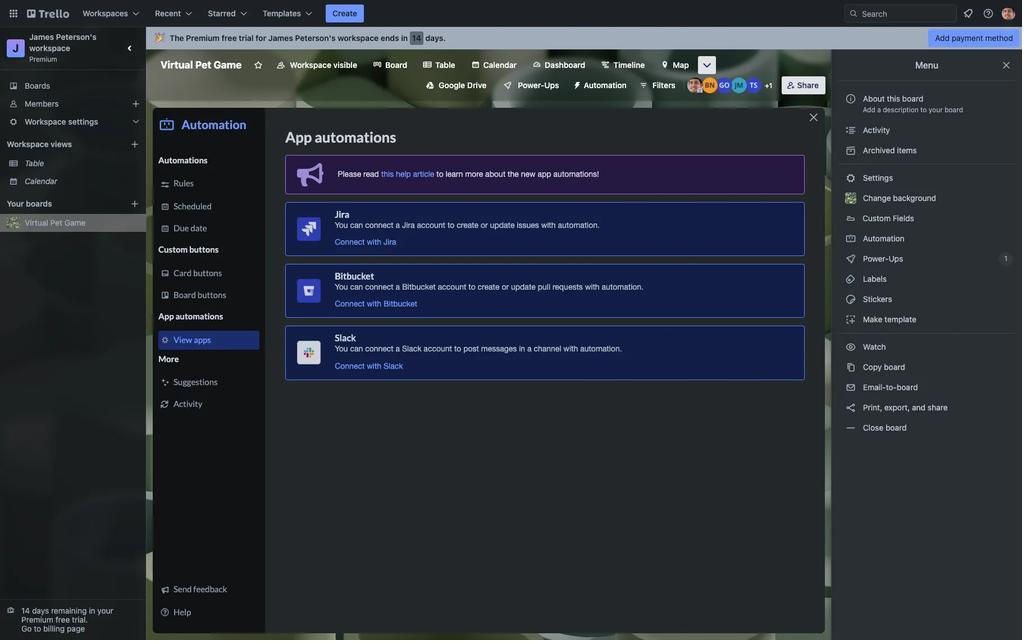 Task type: locate. For each thing, give the bounding box(es) containing it.
labels link
[[838, 270, 1015, 288]]

settings
[[861, 173, 893, 183]]

0 vertical spatial workspace
[[338, 33, 379, 43]]

1 horizontal spatial virtual pet game
[[161, 59, 242, 71]]

1 horizontal spatial pet
[[195, 59, 211, 71]]

power- inside button
[[518, 80, 544, 90]]

for
[[256, 33, 266, 43]]

table up google
[[435, 60, 455, 70]]

virtual pet game down your boards with 1 items element
[[25, 218, 86, 227]]

in inside 14 days remaining in your premium free trial. go to billing page
[[89, 606, 95, 615]]

workspace down 🎉 the premium free trial for james peterson's workspace ends in 14 days. on the left top of the page
[[290, 60, 331, 70]]

0 horizontal spatial automation
[[584, 80, 627, 90]]

sm image for activity
[[845, 125, 856, 136]]

1 horizontal spatial power-
[[863, 254, 889, 263]]

virtual pet game
[[161, 59, 242, 71], [25, 218, 86, 227]]

change background link
[[838, 189, 1015, 207]]

0 horizontal spatial virtual pet game
[[25, 218, 86, 227]]

1 vertical spatial power-ups
[[861, 254, 905, 263]]

game
[[214, 59, 242, 71], [64, 218, 86, 227]]

james peterson (jamespeterson93) image right open information menu image
[[1002, 7, 1015, 20]]

0 vertical spatial free
[[222, 33, 237, 43]]

change
[[863, 193, 891, 203]]

1 vertical spatial virtual pet game
[[25, 218, 86, 227]]

14 inside 14 days remaining in your premium free trial. go to billing page
[[21, 606, 30, 615]]

sm image inside the settings link
[[845, 172, 856, 184]]

back to home image
[[27, 4, 69, 22]]

close board
[[861, 423, 907, 432]]

calendar up boards at top
[[25, 176, 57, 186]]

members link
[[0, 95, 146, 113]]

free
[[222, 33, 237, 43], [55, 615, 70, 624]]

sm image inside automation link
[[845, 233, 856, 244]]

0 horizontal spatial workspace
[[29, 43, 70, 53]]

2 vertical spatial workspace
[[7, 139, 49, 149]]

premium
[[186, 33, 220, 43], [29, 55, 57, 63], [21, 615, 53, 624]]

calendar link
[[464, 56, 523, 74], [25, 176, 139, 187]]

sm image
[[568, 76, 584, 92], [845, 125, 856, 136], [845, 172, 856, 184], [845, 233, 856, 244], [845, 273, 856, 285], [845, 294, 856, 305], [845, 362, 856, 373], [845, 422, 856, 434]]

0 horizontal spatial power-
[[518, 80, 544, 90]]

power-ups up labels
[[861, 254, 905, 263]]

sm image inside the archived items link
[[845, 145, 856, 156]]

sm image inside activity link
[[845, 125, 856, 136]]

sm image inside labels link
[[845, 273, 856, 285]]

automation inside button
[[584, 80, 627, 90]]

virtual down boards at top
[[25, 218, 48, 227]]

0 vertical spatial table link
[[416, 56, 462, 74]]

sm image
[[845, 145, 856, 156], [845, 253, 856, 264], [845, 314, 856, 325], [845, 341, 856, 353], [845, 382, 856, 393], [845, 402, 856, 413]]

1 horizontal spatial james
[[268, 33, 293, 43]]

0 vertical spatial add
[[935, 33, 950, 43]]

days.
[[425, 33, 446, 43]]

james inside the james peterson's workspace premium
[[29, 32, 54, 42]]

board up description at right top
[[902, 94, 923, 103]]

in right ends
[[401, 33, 408, 43]]

to
[[920, 106, 927, 114], [34, 624, 41, 633]]

0 horizontal spatial james peterson (jamespeterson93) image
[[687, 77, 703, 93]]

14 inside banner
[[412, 33, 421, 43]]

map
[[673, 60, 689, 70]]

dashboard
[[545, 60, 585, 70]]

workspace
[[290, 60, 331, 70], [25, 117, 66, 126], [7, 139, 49, 149]]

print,
[[863, 403, 882, 412]]

1 sm image from the top
[[845, 145, 856, 156]]

0 vertical spatial pet
[[195, 59, 211, 71]]

in right trial. at the left bottom of the page
[[89, 606, 95, 615]]

menu
[[915, 60, 938, 70]]

0 horizontal spatial virtual
[[25, 218, 48, 227]]

sm image for make template
[[845, 314, 856, 325]]

0 vertical spatial workspace
[[290, 60, 331, 70]]

1 vertical spatial ups
[[889, 254, 903, 263]]

1 vertical spatial workspace
[[29, 43, 70, 53]]

premium inside banner
[[186, 33, 220, 43]]

james peterson's workspace premium
[[29, 32, 99, 63]]

power- down "dashboard" 'link'
[[518, 80, 544, 90]]

14 left days
[[21, 606, 30, 615]]

1 horizontal spatial add
[[935, 33, 950, 43]]

0 vertical spatial calendar link
[[464, 56, 523, 74]]

0 vertical spatial 14
[[412, 33, 421, 43]]

sm image inside email-to-board link
[[845, 382, 856, 393]]

1 vertical spatial calendar link
[[25, 176, 139, 187]]

gary orlando (garyorlando) image
[[716, 77, 732, 93]]

james right for
[[268, 33, 293, 43]]

0 horizontal spatial add
[[863, 106, 875, 114]]

0 vertical spatial power-ups
[[518, 80, 559, 90]]

0 horizontal spatial james
[[29, 32, 54, 42]]

about
[[863, 94, 885, 103]]

members
[[25, 99, 59, 108]]

2 vertical spatial premium
[[21, 615, 53, 624]]

description
[[883, 106, 919, 114]]

workspace down members
[[25, 117, 66, 126]]

1 horizontal spatial 14
[[412, 33, 421, 43]]

1 horizontal spatial game
[[214, 59, 242, 71]]

virtual pet game inside the board name text field
[[161, 59, 242, 71]]

0 horizontal spatial ups
[[544, 80, 559, 90]]

0 horizontal spatial power-ups
[[518, 80, 559, 90]]

this member is an admin of this board. image
[[697, 88, 702, 93]]

to up activity link
[[920, 106, 927, 114]]

calendar link up your boards with 1 items element
[[25, 176, 139, 187]]

0 vertical spatial power-
[[518, 80, 544, 90]]

peterson's inside the james peterson's workspace premium
[[56, 32, 97, 42]]

add left a
[[863, 106, 875, 114]]

starred button
[[201, 4, 254, 22]]

jeremy miller (jeremymiller198) image
[[731, 77, 747, 93]]

starred
[[208, 8, 236, 18]]

to right go
[[34, 624, 41, 633]]

james peterson's workspace link
[[29, 32, 99, 53]]

ups down "dashboard" 'link'
[[544, 80, 559, 90]]

0 vertical spatial ups
[[544, 80, 559, 90]]

table
[[435, 60, 455, 70], [25, 158, 44, 168]]

items
[[897, 145, 917, 155]]

1 vertical spatial 1
[[1004, 254, 1007, 263]]

print, export, and share link
[[838, 399, 1015, 417]]

trial
[[239, 33, 254, 43]]

0 horizontal spatial free
[[55, 615, 70, 624]]

1 vertical spatial automation
[[861, 234, 904, 243]]

james down back to home image
[[29, 32, 54, 42]]

to inside about this board add a description to your board
[[920, 106, 927, 114]]

views
[[51, 139, 72, 149]]

1 vertical spatial your
[[97, 606, 113, 615]]

ben nelson (bennelson96) image
[[702, 77, 717, 93]]

1 vertical spatial in
[[89, 606, 95, 615]]

automation down timeline link on the right top
[[584, 80, 627, 90]]

workspace views
[[7, 139, 72, 149]]

star or unstar board image
[[254, 61, 263, 70]]

5 sm image from the top
[[845, 382, 856, 393]]

1 horizontal spatial free
[[222, 33, 237, 43]]

board down export,
[[886, 423, 907, 432]]

pet
[[195, 59, 211, 71], [50, 218, 62, 227]]

archived items link
[[838, 142, 1015, 159]]

sm image for automation
[[845, 233, 856, 244]]

1 horizontal spatial peterson's
[[295, 33, 336, 43]]

sm image inside make template link
[[845, 314, 856, 325]]

fields
[[893, 213, 914, 223]]

4 sm image from the top
[[845, 341, 856, 353]]

premium inside the james peterson's workspace premium
[[29, 55, 57, 63]]

1 horizontal spatial in
[[401, 33, 408, 43]]

0 horizontal spatial your
[[97, 606, 113, 615]]

1 vertical spatial pet
[[50, 218, 62, 227]]

automation button
[[568, 76, 633, 94]]

1 vertical spatial workspace
[[25, 117, 66, 126]]

1 vertical spatial table
[[25, 158, 44, 168]]

1 horizontal spatial table
[[435, 60, 455, 70]]

0 horizontal spatial table
[[25, 158, 44, 168]]

your boards
[[7, 199, 52, 208]]

email-to-board
[[861, 382, 918, 392]]

ups
[[544, 80, 559, 90], [889, 254, 903, 263]]

j
[[13, 42, 19, 54]]

sm image for power-ups
[[845, 253, 856, 264]]

close board link
[[838, 419, 1015, 437]]

about this board add a description to your board
[[863, 94, 963, 114]]

peterson's up the workspace visible 'button'
[[295, 33, 336, 43]]

recent button
[[148, 4, 199, 22]]

1 horizontal spatial james peterson (jamespeterson93) image
[[1002, 7, 1015, 20]]

1 horizontal spatial to
[[920, 106, 927, 114]]

power- up labels
[[863, 254, 889, 263]]

1 horizontal spatial your
[[929, 106, 943, 114]]

search image
[[849, 9, 858, 18]]

1 horizontal spatial virtual
[[161, 59, 193, 71]]

0 vertical spatial game
[[214, 59, 242, 71]]

game inside the board name text field
[[214, 59, 242, 71]]

virtual
[[161, 59, 193, 71], [25, 218, 48, 227]]

table link down views
[[25, 158, 139, 169]]

calendar up drive
[[483, 60, 517, 70]]

6 sm image from the top
[[845, 402, 856, 413]]

1 vertical spatial james peterson (jamespeterson93) image
[[687, 77, 703, 93]]

share
[[928, 403, 948, 412]]

1 vertical spatial 14
[[21, 606, 30, 615]]

your boards with 1 items element
[[7, 197, 113, 211]]

1 horizontal spatial power-ups
[[861, 254, 905, 263]]

to inside 14 days remaining in your premium free trial. go to billing page
[[34, 624, 41, 633]]

table link up the 'google drive icon'
[[416, 56, 462, 74]]

2 sm image from the top
[[845, 253, 856, 264]]

0 vertical spatial premium
[[186, 33, 220, 43]]

automation
[[584, 80, 627, 90], [861, 234, 904, 243]]

banner
[[146, 27, 1022, 49]]

0 vertical spatial your
[[929, 106, 943, 114]]

game down your boards with 1 items element
[[64, 218, 86, 227]]

sm image inside close board 'link'
[[845, 422, 856, 434]]

1 vertical spatial premium
[[29, 55, 57, 63]]

boards
[[25, 81, 50, 90]]

0 vertical spatial calendar
[[483, 60, 517, 70]]

workspace right j
[[29, 43, 70, 53]]

add inside about this board add a description to your board
[[863, 106, 875, 114]]

add left the payment
[[935, 33, 950, 43]]

sm image inside stickers link
[[845, 294, 856, 305]]

workspace inside dropdown button
[[25, 117, 66, 126]]

workspace inside 'button'
[[290, 60, 331, 70]]

virtual pet game link
[[25, 217, 139, 229]]

james peterson (jamespeterson93) image
[[1002, 7, 1015, 20], [687, 77, 703, 93]]

templates
[[263, 8, 301, 18]]

power-ups
[[518, 80, 559, 90], [861, 254, 905, 263]]

1 vertical spatial add
[[863, 106, 875, 114]]

workspace for workspace visible
[[290, 60, 331, 70]]

power-
[[518, 80, 544, 90], [863, 254, 889, 263]]

in
[[401, 33, 408, 43], [89, 606, 95, 615]]

sm image inside the automation button
[[568, 76, 584, 92]]

activity
[[861, 125, 890, 135]]

0 vertical spatial virtual
[[161, 59, 193, 71]]

peterson's down back to home image
[[56, 32, 97, 42]]

workspace left views
[[7, 139, 49, 149]]

map link
[[654, 56, 696, 74]]

1 vertical spatial to
[[34, 624, 41, 633]]

0 vertical spatial in
[[401, 33, 408, 43]]

game left star or unstar board icon
[[214, 59, 242, 71]]

automation down 'custom fields'
[[861, 234, 904, 243]]

ups down automation link
[[889, 254, 903, 263]]

0 horizontal spatial to
[[34, 624, 41, 633]]

activity link
[[838, 121, 1015, 139]]

0 horizontal spatial pet
[[50, 218, 62, 227]]

peterson's inside banner
[[295, 33, 336, 43]]

james
[[29, 32, 54, 42], [268, 33, 293, 43]]

sm image inside 'copy board' link
[[845, 362, 856, 373]]

workspaces button
[[76, 4, 146, 22]]

sm image for labels
[[845, 273, 856, 285]]

0 vertical spatial automation
[[584, 80, 627, 90]]

power-ups down "dashboard" 'link'
[[518, 80, 559, 90]]

0 vertical spatial virtual pet game
[[161, 59, 242, 71]]

0 vertical spatial to
[[920, 106, 927, 114]]

0 vertical spatial james peterson (jamespeterson93) image
[[1002, 7, 1015, 20]]

background
[[893, 193, 936, 203]]

board link
[[366, 56, 414, 74]]

calendar link up drive
[[464, 56, 523, 74]]

j link
[[7, 39, 25, 57]]

0 horizontal spatial game
[[64, 218, 86, 227]]

1 vertical spatial calendar
[[25, 176, 57, 186]]

1 vertical spatial free
[[55, 615, 70, 624]]

virtual pet game down "the"
[[161, 59, 242, 71]]

1 horizontal spatial calendar link
[[464, 56, 523, 74]]

1 horizontal spatial 1
[[1004, 254, 1007, 263]]

print, export, and share
[[861, 403, 948, 412]]

workspaces
[[83, 8, 128, 18]]

table down workspace views
[[25, 158, 44, 168]]

0 horizontal spatial calendar link
[[25, 176, 139, 187]]

Board name text field
[[155, 56, 247, 74]]

1 vertical spatial table link
[[25, 158, 139, 169]]

add board image
[[130, 199, 139, 208]]

0 horizontal spatial in
[[89, 606, 95, 615]]

power-ups inside button
[[518, 80, 559, 90]]

sm image inside print, export, and share "link"
[[845, 402, 856, 413]]

3 sm image from the top
[[845, 314, 856, 325]]

sm image inside watch link
[[845, 341, 856, 353]]

share button
[[782, 76, 825, 94]]

create button
[[326, 4, 364, 22]]

james peterson (jamespeterson93) image down customize views 'icon'
[[687, 77, 703, 93]]

workspace down create button
[[338, 33, 379, 43]]

create
[[332, 8, 357, 18]]

your right trial. at the left bottom of the page
[[97, 606, 113, 615]]

free inside 14 days remaining in your premium free trial. go to billing page
[[55, 615, 70, 624]]

virtual down "the"
[[161, 59, 193, 71]]

1 horizontal spatial automation
[[861, 234, 904, 243]]

0 horizontal spatial 14
[[21, 606, 30, 615]]

1 vertical spatial game
[[64, 218, 86, 227]]

0 horizontal spatial peterson's
[[56, 32, 97, 42]]

board
[[385, 60, 407, 70]]

sm image for close board
[[845, 422, 856, 434]]

add
[[935, 33, 950, 43], [863, 106, 875, 114]]

your up activity link
[[929, 106, 943, 114]]

0 horizontal spatial 1
[[769, 81, 772, 90]]

14 left days.
[[412, 33, 421, 43]]



Task type: vqa. For each thing, say whether or not it's contained in the screenshot.
Create button
yes



Task type: describe. For each thing, give the bounding box(es) containing it.
boards link
[[0, 77, 146, 95]]

0 vertical spatial 1
[[769, 81, 772, 90]]

free inside banner
[[222, 33, 237, 43]]

share
[[797, 80, 819, 90]]

billing
[[43, 624, 65, 633]]

remaining
[[51, 606, 87, 615]]

method
[[985, 33, 1013, 43]]

virtual inside the board name text field
[[161, 59, 193, 71]]

copy board
[[861, 362, 905, 372]]

stickers
[[861, 294, 892, 304]]

custom
[[863, 213, 891, 223]]

template
[[885, 314, 916, 324]]

custom fields button
[[838, 209, 1015, 227]]

banner containing 🎉
[[146, 27, 1022, 49]]

+ 1
[[765, 81, 772, 90]]

1 horizontal spatial workspace
[[338, 33, 379, 43]]

filters
[[652, 80, 675, 90]]

stickers link
[[838, 290, 1015, 308]]

days
[[32, 606, 49, 615]]

make template
[[861, 314, 916, 324]]

recent
[[155, 8, 181, 18]]

boards
[[26, 199, 52, 208]]

board up to-
[[884, 362, 905, 372]]

0 horizontal spatial table link
[[25, 158, 139, 169]]

+
[[765, 81, 769, 90]]

this
[[887, 94, 900, 103]]

1 horizontal spatial ups
[[889, 254, 903, 263]]

sm image for archived items
[[845, 145, 856, 156]]

ends
[[381, 33, 399, 43]]

workspace settings button
[[0, 113, 146, 131]]

open information menu image
[[983, 8, 994, 19]]

0 horizontal spatial calendar
[[25, 176, 57, 186]]

14 days remaining in your premium free trial. go to billing page
[[21, 606, 113, 633]]

sm image for copy board
[[845, 362, 856, 373]]

virtual pet game inside virtual pet game link
[[25, 218, 86, 227]]

copy board link
[[838, 358, 1015, 376]]

pet inside the board name text field
[[195, 59, 211, 71]]

go to billing page link
[[21, 624, 85, 633]]

visible
[[333, 60, 357, 70]]

james peterson (jamespeterson93) image inside primary element
[[1002, 7, 1015, 20]]

labels
[[861, 274, 887, 284]]

sm image for stickers
[[845, 294, 856, 305]]

primary element
[[0, 0, 1022, 27]]

add payment method
[[935, 33, 1013, 43]]

🎉
[[155, 33, 165, 43]]

watch
[[861, 342, 888, 352]]

premium inside 14 days remaining in your premium free trial. go to billing page
[[21, 615, 53, 624]]

copy
[[863, 362, 882, 372]]

power-ups button
[[495, 76, 566, 94]]

dashboard link
[[526, 56, 592, 74]]

google drive button
[[420, 76, 493, 94]]

1 vertical spatial virtual
[[25, 218, 48, 227]]

Search field
[[858, 5, 956, 22]]

archived
[[863, 145, 895, 155]]

sm image for watch
[[845, 341, 856, 353]]

workspace for workspace views
[[7, 139, 49, 149]]

workspace inside the james peterson's workspace premium
[[29, 43, 70, 53]]

board up print, export, and share
[[897, 382, 918, 392]]

workspace navigation collapse icon image
[[122, 40, 138, 56]]

drive
[[467, 80, 486, 90]]

filters button
[[636, 76, 679, 94]]

settings link
[[838, 169, 1015, 187]]

the
[[170, 33, 184, 43]]

go
[[21, 624, 32, 633]]

tara schultz (taraschultz7) image
[[746, 77, 761, 93]]

templates button
[[256, 4, 319, 22]]

email-to-board link
[[838, 378, 1015, 396]]

settings
[[68, 117, 98, 126]]

custom fields
[[863, 213, 914, 223]]

change background
[[861, 193, 936, 203]]

workspace visible
[[290, 60, 357, 70]]

workspace visible button
[[270, 56, 364, 74]]

create a view image
[[130, 140, 139, 149]]

workspace for workspace settings
[[25, 117, 66, 126]]

google drive icon image
[[426, 81, 434, 89]]

1 vertical spatial power-
[[863, 254, 889, 263]]

a
[[877, 106, 881, 114]]

to-
[[886, 382, 897, 392]]

automation link
[[838, 230, 1015, 248]]

your
[[7, 199, 24, 208]]

export,
[[884, 403, 910, 412]]

make template link
[[838, 311, 1015, 329]]

watch link
[[838, 338, 1015, 356]]

confetti image
[[155, 33, 165, 43]]

board up activity link
[[945, 106, 963, 114]]

timeline
[[613, 60, 645, 70]]

0 notifications image
[[961, 7, 975, 20]]

🎉 the premium free trial for james peterson's workspace ends in 14 days.
[[155, 33, 446, 43]]

page
[[67, 624, 85, 633]]

and
[[912, 403, 926, 412]]

your inside 14 days remaining in your premium free trial. go to billing page
[[97, 606, 113, 615]]

sm image for print, export, and share
[[845, 402, 856, 413]]

your inside about this board add a description to your board
[[929, 106, 943, 114]]

timeline link
[[594, 56, 652, 74]]

email-
[[863, 382, 886, 392]]

sm image for settings
[[845, 172, 856, 184]]

make
[[863, 314, 882, 324]]

ups inside button
[[544, 80, 559, 90]]

add inside add payment method link
[[935, 33, 950, 43]]

customize views image
[[701, 60, 713, 71]]

archived items
[[861, 145, 917, 155]]

0 vertical spatial table
[[435, 60, 455, 70]]

sm image for email-to-board
[[845, 382, 856, 393]]

1 horizontal spatial calendar
[[483, 60, 517, 70]]

trial.
[[72, 615, 88, 624]]

board inside 'link'
[[886, 423, 907, 432]]

1 horizontal spatial table link
[[416, 56, 462, 74]]

close
[[863, 423, 883, 432]]

james inside banner
[[268, 33, 293, 43]]

google
[[439, 80, 465, 90]]



